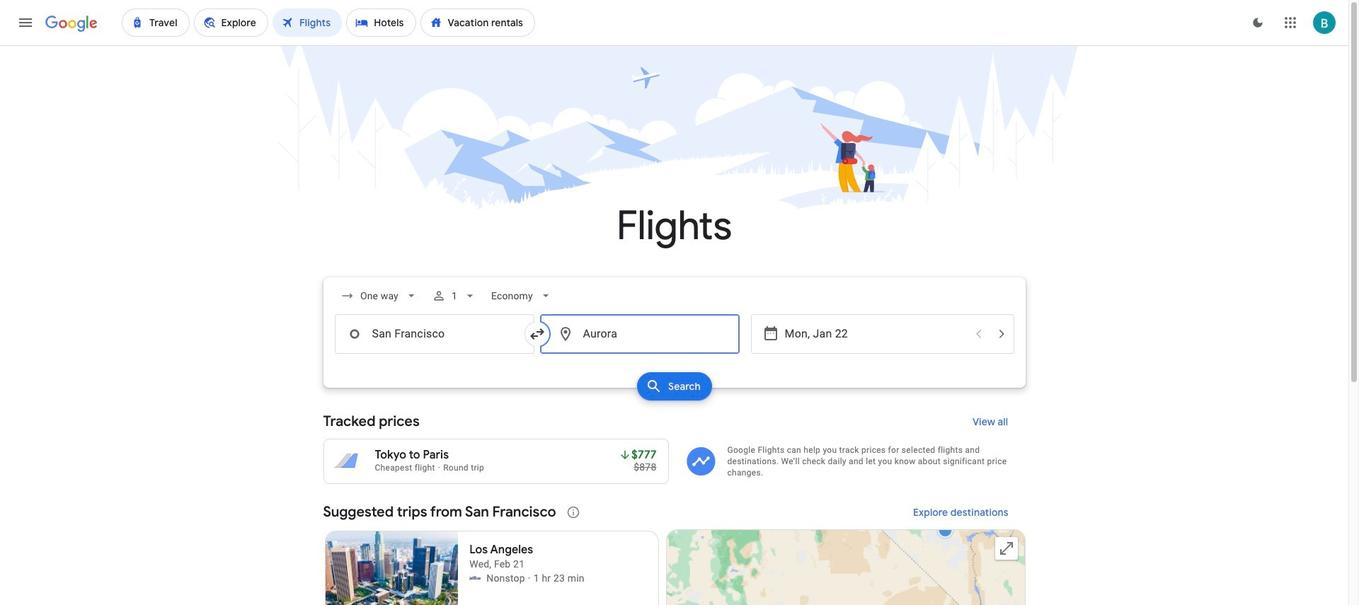 Task type: describe. For each thing, give the bounding box(es) containing it.
Flight search field
[[312, 278, 1037, 405]]

jetblue image
[[470, 573, 481, 584]]

main menu image
[[17, 14, 34, 31]]

swap origin and destination. image
[[529, 326, 546, 343]]

777 US dollars text field
[[632, 448, 657, 462]]

Departure text field
[[785, 315, 966, 353]]



Task type: vqa. For each thing, say whether or not it's contained in the screenshot.
text box in the flight search field
yes



Task type: locate. For each thing, give the bounding box(es) containing it.
change appearance image
[[1242, 6, 1276, 40]]

None text field
[[335, 314, 534, 354], [540, 314, 740, 354], [335, 314, 534, 354], [540, 314, 740, 354]]

 image inside suggested trips from san francisco region
[[528, 572, 531, 586]]

 image inside tracked prices region
[[438, 463, 441, 473]]

 image
[[438, 463, 441, 473]]

None field
[[335, 283, 424, 309], [486, 283, 559, 309], [335, 283, 424, 309], [486, 283, 559, 309]]

 image
[[528, 572, 531, 586]]

tracked prices region
[[323, 405, 1026, 484]]

878 US dollars text field
[[634, 462, 657, 473]]

suggested trips from san francisco region
[[323, 496, 1026, 606]]



